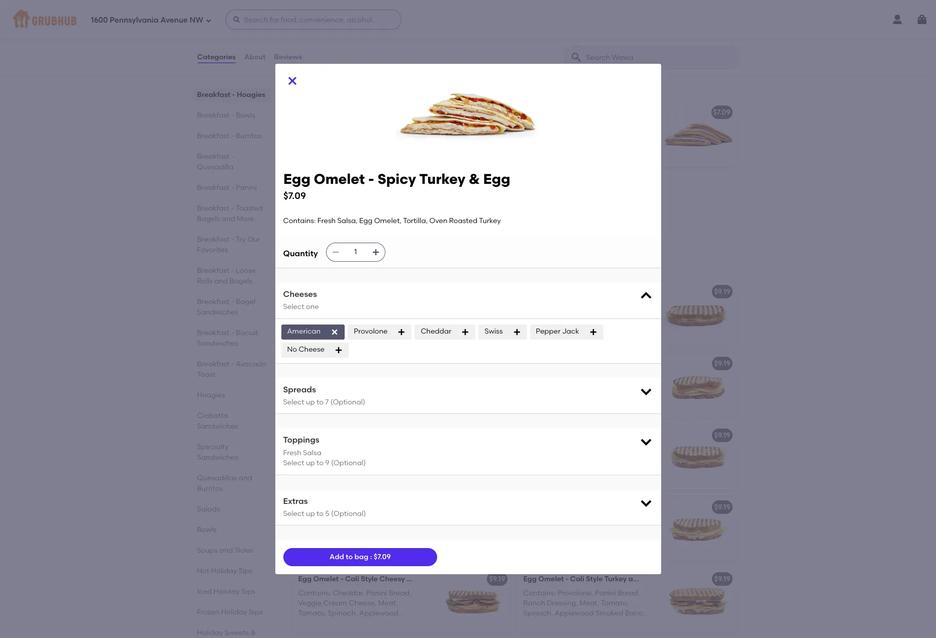 Task type: vqa. For each thing, say whether or not it's contained in the screenshot.
Contains:
yes



Task type: locate. For each thing, give the bounding box(es) containing it.
0 horizontal spatial cali
[[345, 575, 359, 583]]

egg inside contains: garlic aioli, plain cream cheese, spinach, tomato, egg omelet, tortilla, oven roasted turkey
[[389, 132, 402, 141]]

select down cheeses
[[283, 303, 304, 311]]

cheese
[[299, 345, 325, 354]]

$7.09 for contains: garlic aioli, plain cream cheese, spinach, tomato, egg omelet, tortilla, oven roasted turkey
[[488, 108, 505, 116]]

1 horizontal spatial cheese,
[[349, 599, 377, 608]]

contains: up creamy
[[298, 517, 331, 526]]

cheddar, for tortilla
[[333, 14, 365, 23]]

(optional)
[[330, 398, 365, 407], [331, 459, 366, 467], [331, 510, 366, 518]]

holiday down "hot holiday sips"
[[213, 587, 239, 596]]

2 cali from the left
[[570, 575, 584, 583]]

contains: pepper jack, panini bread, applewood smoked bacon, jalapenos, egg omelet
[[523, 517, 649, 546]]

- inside breakfast - biscuit sandwiches
[[231, 329, 234, 337]]

9
[[325, 459, 329, 467]]

oven
[[353, 142, 371, 151], [325, 204, 343, 213], [429, 217, 447, 225], [345, 431, 363, 439]]

1 vertical spatial sips
[[241, 587, 255, 596]]

contains: egg omelet, tortilla, ham
[[523, 122, 644, 131]]

pepper inside contains: pepper jack, panini bread, applewood smoked bacon, jalapenos, egg omelet
[[558, 517, 582, 526]]

sandwiches down specialty
[[197, 453, 238, 462]]

breakfast - quesadilla up egg omelet - garlic smoked turkey & egg on the left
[[291, 79, 410, 91]]

contains: down 'toppings'
[[298, 445, 331, 454]]

applewood down egg omelet - cali style cheesy turkey and bacon
[[359, 609, 399, 618]]

applewood
[[345, 287, 385, 296], [379, 301, 418, 310], [360, 527, 399, 536], [523, 527, 563, 536], [359, 609, 399, 618], [555, 609, 594, 618]]

to left 7
[[317, 398, 324, 407]]

contains: panini bread, egg omelet
[[523, 301, 645, 310]]

breakfast inside breakfast - avocado toast
[[197, 360, 229, 368]]

rolls
[[197, 277, 212, 285]]

bread, inside contains: pepper jack, panini bread, applewood smoked bacon, jalapenos, egg omelet
[[627, 517, 649, 526]]

1 vertical spatial quesadilla
[[197, 163, 233, 171]]

sandwiches up breakfast - avocado toast
[[197, 339, 238, 348]]

1 horizontal spatial hoagies
[[237, 90, 265, 99]]

0 horizontal spatial spicy
[[345, 180, 364, 188]]

- inside breakfast - try our favorites
[[231, 235, 234, 244]]

0 horizontal spatial bowls
[[197, 526, 216, 534]]

contains: cheddar, panini bread, veggie cream cheese, meat, tomato, spinach, applewood smoked bacon, egg omelet
[[298, 589, 411, 628]]

tomato, down plain
[[359, 132, 387, 141]]

contains: inside contains: pepper jack, panini bread, applewood smoked bacon, jalapenos, egg omelet
[[523, 517, 556, 526]]

specialty
[[197, 443, 228, 451]]

2 horizontal spatial ham
[[628, 122, 644, 131]]

egg inside contains: pepper jack, panini bread, applewood smoked bacon, jalapenos, egg omelet
[[563, 537, 576, 546]]

to left 5
[[317, 510, 324, 518]]

2 up from the top
[[306, 459, 315, 467]]

up inside 'toppings fresh salsa select up to 9 (optional)'
[[306, 459, 315, 467]]

breakfast for breakfast - bowls tab
[[197, 111, 229, 120]]

0 vertical spatial cream
[[391, 122, 415, 131]]

0 vertical spatial tomato,
[[359, 132, 387, 141]]

0 horizontal spatial breakfast - quesadilla
[[197, 152, 234, 171]]

omelet, inside the contains: cheddar, fresh salsa, egg omelet, tortilla burrito
[[298, 25, 326, 33]]

select down salsa on the left of page
[[283, 459, 304, 467]]

0 horizontal spatial cream
[[323, 599, 347, 608]]

cream right plain
[[391, 122, 415, 131]]

hoagies up ciabatta
[[197, 391, 225, 400]]

omelet inside contains: pepper jack, panini bread, creamy chipotle, applewood smoked bacon, salsa, egg omelet
[[390, 537, 415, 546]]

bacon, inside contains: provolone, panini bread, ranch dressing, meat, tomato, spinach, applewood smoked bacon, egg omelet
[[625, 609, 649, 618]]

1 select from the top
[[283, 303, 304, 311]]

cali for cheddar,
[[345, 575, 359, 583]]

breakfast inside breakfast - quesadilla
[[197, 152, 229, 161]]

breakfast up rolls
[[197, 266, 229, 275]]

up down salsa on the left of page
[[306, 459, 315, 467]]

turkey
[[397, 108, 420, 116], [403, 142, 425, 151], [419, 170, 465, 187], [366, 180, 388, 188], [374, 204, 396, 213], [479, 217, 501, 225], [623, 359, 646, 368], [395, 431, 418, 439], [407, 575, 429, 583], [604, 575, 627, 583]]

contains: inside contains: provolone, panini bread, ranch dressing, meat, tomato, spinach, applewood smoked bacon, egg omelet
[[523, 589, 556, 597]]

bagels down "loose"
[[229, 277, 252, 285]]

bacon, inside contains: panini bread, applewood smoked bacon, egg omelet
[[328, 312, 351, 320]]

1 vertical spatial burritos
[[197, 484, 223, 493]]

1 horizontal spatial style
[[586, 575, 603, 583]]

style down :
[[361, 575, 378, 583]]

up left 7
[[306, 398, 315, 407]]

1 sandwiches from the top
[[197, 308, 238, 317]]

bowls tab
[[197, 525, 267, 535]]

breakfast for breakfast - loose rolls and bagels tab
[[197, 266, 229, 275]]

0 horizontal spatial ham
[[345, 359, 362, 368]]

smoked
[[368, 108, 396, 116], [387, 287, 415, 296], [298, 312, 326, 320], [594, 359, 622, 368], [564, 527, 592, 536], [298, 537, 326, 546], [596, 609, 623, 618], [298, 619, 326, 628]]

$7.09 for contains: egg omelet, tortilla, ham
[[713, 108, 730, 116]]

1 vertical spatial bowls
[[197, 526, 216, 534]]

contains: panini bread, meat, egg omelet down honey
[[523, 373, 639, 392]]

(optional) inside extras select up to 5 (optional)
[[331, 510, 366, 518]]

creamy
[[298, 527, 326, 536]]

0 horizontal spatial ranch
[[523, 599, 545, 608]]

1 horizontal spatial ranch
[[668, 575, 690, 583]]

aioli,
[[355, 122, 371, 131]]

burritos for quesadillas and burritos
[[197, 484, 223, 493]]

0 vertical spatial contains: fresh salsa, egg omelet, tortilla, oven roasted turkey
[[298, 194, 417, 213]]

egg omelet - southwest chipotle bacon
[[298, 503, 436, 511]]

1 vertical spatial egg omelet - egg image
[[661, 281, 736, 346]]

breakfast down breakfast - bowls
[[197, 132, 229, 140]]

omelet, inside the contains: panini bread, egg omelet, sausage patty
[[619, 445, 647, 454]]

1 horizontal spatial bagels
[[229, 277, 252, 285]]

4 sandwiches from the top
[[197, 453, 238, 462]]

contains: panini bread, meat, egg omelet for oven
[[298, 445, 414, 464]]

fresh up quantity
[[317, 217, 336, 225]]

contains: for egg omelet - egg
[[298, 14, 331, 23]]

1 cali from the left
[[345, 575, 359, 583]]

meat, inside contains: cheddar, panini bread, veggie cream cheese, meat, tomato, spinach, applewood smoked bacon, egg omelet
[[378, 599, 398, 608]]

holiday down frozen
[[197, 629, 223, 637]]

1 vertical spatial (optional)
[[331, 459, 366, 467]]

breakfast - try our favorites tab
[[197, 234, 267, 255]]

applewood up :
[[360, 527, 399, 536]]

contains: inside the contains: cheddar, fresh salsa, egg omelet, tortilla burrito
[[298, 14, 331, 23]]

1 style from the left
[[361, 575, 378, 583]]

(optional) for extras
[[331, 510, 366, 518]]

select for cheeses
[[283, 303, 304, 311]]

breakfast - toasted bagels and more tab
[[197, 203, 267, 224]]

egg omelet - ham image
[[436, 353, 511, 418]]

contains: panini bread, meat, egg omelet down egg omelet - ham
[[298, 373, 414, 392]]

svg image
[[916, 14, 928, 26], [232, 16, 241, 24], [205, 17, 211, 23], [639, 289, 653, 303], [331, 328, 339, 336], [462, 328, 470, 336], [513, 328, 521, 336], [589, 328, 597, 336], [639, 384, 653, 398], [639, 435, 653, 449], [639, 496, 653, 510]]

$7.09
[[488, 108, 505, 116], [713, 108, 730, 116], [488, 180, 505, 188], [283, 190, 306, 202], [374, 553, 391, 561]]

breakfast - loose rolls and bagels tab
[[197, 265, 267, 286]]

jack, inside contains: pepper jack, panini bread, creamy chipotle, applewood smoked bacon, salsa, egg omelet
[[359, 517, 378, 526]]

veggie
[[298, 599, 322, 608]]

garlic up aioli,
[[345, 108, 366, 116]]

0 horizontal spatial cheese,
[[298, 132, 326, 141]]

sips inside frozen holiday sips tab
[[249, 608, 262, 617]]

1 horizontal spatial spicy
[[377, 170, 416, 187]]

tortilla, up egg omelet - spicy turkey & egg
[[327, 142, 352, 151]]

0 horizontal spatial egg omelet - egg image
[[436, 0, 511, 59]]

2 select from the top
[[283, 398, 304, 407]]

specialty sandwiches tab
[[197, 442, 267, 463]]

to inside extras select up to 5 (optional)
[[317, 510, 324, 518]]

1 horizontal spatial cali
[[570, 575, 584, 583]]

spicy for egg omelet - spicy turkey & egg $7.09
[[377, 170, 416, 187]]

sips inside iced holiday sips tab
[[241, 587, 255, 596]]

$9.19 for egg omelet - oven roasted turkey
[[714, 431, 730, 439]]

burritos down quesadillas
[[197, 484, 223, 493]]

contains: panini bread, meat, egg omelet
[[298, 373, 414, 392], [523, 373, 639, 392], [298, 445, 414, 464]]

sandwiches
[[197, 308, 238, 317], [197, 339, 238, 348], [197, 422, 238, 431], [197, 453, 238, 462]]

$9.19 for egg omelet - applewood smoked bacon
[[714, 287, 730, 296]]

bowls
[[236, 111, 255, 120], [197, 526, 216, 534]]

breakfast down reviews button
[[291, 79, 343, 91]]

pepper up chipotle, on the left of page
[[333, 517, 357, 526]]

frozen holiday sips tab
[[197, 607, 267, 618]]

omelet, inside contains: fresh salsa, egg omelet, tortilla, oven roasted turkey
[[389, 194, 417, 202]]

2 vertical spatial tomato,
[[298, 609, 326, 618]]

1 horizontal spatial quesadilla
[[353, 79, 410, 91]]

contains: up the dressing,
[[523, 589, 556, 597]]

try
[[235, 235, 246, 244]]

ciabatta sandwiches tab
[[197, 411, 267, 432]]

2 vertical spatial sips
[[249, 608, 262, 617]]

1 horizontal spatial tomato,
[[359, 132, 387, 141]]

2 cheddar, from the top
[[333, 589, 365, 597]]

spinach, inside contains: garlic aioli, plain cream cheese, spinach, tomato, egg omelet, tortilla, oven roasted turkey
[[328, 132, 357, 141]]

0 horizontal spatial bagels
[[197, 215, 220, 223]]

sips down sides
[[238, 567, 252, 575]]

breakfast - panini inside tab
[[197, 183, 257, 192]]

3 select from the top
[[283, 459, 304, 467]]

2 vertical spatial up
[[306, 510, 315, 518]]

sandwiches down ciabatta
[[197, 422, 238, 431]]

spicy for egg omelet - spicy turkey & egg
[[345, 180, 364, 188]]

$9.19
[[714, 287, 730, 296], [489, 359, 505, 368], [714, 359, 730, 368], [714, 431, 730, 439], [714, 503, 730, 511], [489, 575, 505, 583], [714, 575, 730, 583]]

bowls up soups
[[197, 526, 216, 534]]

- inside breakfast - toasted bagels and more
[[231, 204, 234, 213]]

contains: for egg omelet - southwest chipotle bacon
[[298, 517, 331, 526]]

honey
[[570, 359, 592, 368]]

contains: inside contains: garlic aioli, plain cream cheese, spinach, tomato, egg omelet, tortilla, oven roasted turkey
[[298, 122, 331, 131]]

egg inside contains: fresh salsa, egg omelet, tortilla, oven roasted turkey
[[374, 194, 388, 202]]

egg omelet - honey smoked turkey image
[[661, 353, 736, 418]]

holiday for frozen
[[221, 608, 247, 617]]

1 cheddar, from the top
[[333, 14, 365, 23]]

1 vertical spatial breakfast - panini
[[291, 258, 386, 271]]

0 horizontal spatial tomato,
[[298, 609, 326, 618]]

garlic left aioli,
[[333, 122, 353, 131]]

1 vertical spatial garlic
[[333, 122, 353, 131]]

hoagies up breakfast - bowls tab
[[237, 90, 265, 99]]

breakfast for breakfast - burritos tab
[[197, 132, 229, 140]]

provolone,
[[558, 589, 593, 597]]

contains:
[[298, 14, 331, 23], [298, 122, 331, 131], [523, 122, 556, 131], [298, 194, 331, 202], [283, 217, 316, 225], [298, 301, 331, 310], [523, 301, 556, 310], [298, 373, 331, 382], [523, 373, 556, 382], [298, 445, 331, 454], [523, 445, 556, 454], [298, 517, 331, 526], [523, 517, 556, 526], [298, 589, 331, 597], [523, 589, 556, 597]]

-
[[340, 0, 343, 9], [346, 79, 350, 91], [232, 90, 235, 99], [340, 108, 343, 116], [566, 108, 569, 116], [231, 111, 234, 120], [231, 132, 234, 140], [231, 152, 234, 161], [368, 170, 374, 187], [340, 180, 343, 188], [231, 183, 234, 192], [231, 204, 234, 213], [231, 235, 234, 244], [346, 258, 350, 271], [231, 266, 234, 275], [340, 287, 343, 296], [231, 297, 234, 306], [231, 329, 234, 337], [340, 359, 343, 368], [566, 359, 569, 368], [231, 360, 234, 368], [340, 431, 343, 439], [340, 503, 343, 511], [340, 575, 343, 583], [566, 575, 569, 583]]

tomato,
[[359, 132, 387, 141], [601, 599, 629, 608], [298, 609, 326, 618]]

1600
[[91, 15, 108, 24]]

0 vertical spatial ranch
[[668, 575, 690, 583]]

salsa
[[303, 449, 322, 457]]

contains: up sausage
[[523, 445, 556, 454]]

contains: up jalapenos,
[[523, 517, 556, 526]]

1 horizontal spatial burritos
[[236, 132, 262, 140]]

1 vertical spatial cheese,
[[349, 599, 377, 608]]

ranch inside contains: provolone, panini bread, ranch dressing, meat, tomato, spinach, applewood smoked bacon, egg omelet
[[523, 599, 545, 608]]

fresh up burrito
[[366, 14, 384, 23]]

breakfast for breakfast - avocado toast "tab"
[[197, 360, 229, 368]]

1 jack, from the left
[[359, 517, 378, 526]]

breakfast down breakfast - bagel sandwiches
[[197, 329, 229, 337]]

bagels
[[197, 215, 220, 223], [229, 277, 252, 285]]

bread,
[[355, 301, 378, 310], [580, 301, 603, 310], [355, 373, 378, 382], [580, 373, 603, 382], [355, 445, 378, 454], [580, 445, 603, 454], [402, 517, 424, 526], [627, 517, 649, 526], [389, 589, 411, 597], [618, 589, 640, 597]]

main navigation navigation
[[0, 0, 936, 39]]

2 sandwiches from the top
[[197, 339, 238, 348]]

bread, inside the contains: panini bread, egg omelet, sausage patty
[[580, 445, 603, 454]]

breakfast - quesadilla tab
[[197, 151, 267, 172]]

2 vertical spatial (optional)
[[331, 510, 366, 518]]

1 vertical spatial bagels
[[229, 277, 252, 285]]

0 horizontal spatial quesadilla
[[197, 163, 233, 171]]

applewood down the dressing,
[[555, 609, 594, 618]]

contains: down egg omelet - spicy turkey & egg
[[298, 194, 331, 202]]

1 vertical spatial ham
[[628, 122, 644, 131]]

select down spreads
[[283, 398, 304, 407]]

meat, down provolone
[[379, 373, 399, 382]]

quesadilla
[[353, 79, 410, 91], [197, 163, 233, 171]]

sips up sweets in the left of the page
[[249, 608, 262, 617]]

smoked inside contains: pepper jack, panini bread, applewood smoked bacon, jalapenos, egg omelet
[[564, 527, 592, 536]]

breakfast - panini up egg omelet - applewood smoked bacon
[[291, 258, 386, 271]]

to
[[317, 398, 324, 407], [317, 459, 324, 467], [317, 510, 324, 518], [346, 553, 353, 561]]

to left '9'
[[317, 459, 324, 467]]

0 vertical spatial bowls
[[236, 111, 255, 120]]

0 vertical spatial (optional)
[[330, 398, 365, 407]]

magnifying glass icon image
[[570, 51, 582, 63]]

holiday up holiday sweets & tab
[[221, 608, 247, 617]]

omelet inside contains: pepper jack, panini bread, applewood smoked bacon, jalapenos, egg omelet
[[578, 537, 603, 546]]

ciabatta
[[197, 412, 228, 420]]

roasted
[[373, 142, 401, 151], [344, 204, 373, 213], [449, 217, 477, 225], [365, 431, 394, 439]]

ranch
[[668, 575, 690, 583], [523, 599, 545, 608]]

breakfast down rolls
[[197, 297, 229, 306]]

2 vertical spatial ham
[[345, 359, 362, 368]]

sips
[[238, 567, 252, 575], [241, 587, 255, 596], [249, 608, 262, 617]]

style for provolone,
[[586, 575, 603, 583]]

select for spreads
[[283, 398, 304, 407]]

up inside extras select up to 5 (optional)
[[306, 510, 315, 518]]

0 vertical spatial breakfast - quesadilla
[[291, 79, 410, 91]]

1 vertical spatial ranch
[[523, 599, 545, 608]]

svg image
[[286, 75, 298, 87], [332, 248, 340, 256], [372, 248, 380, 256], [398, 328, 406, 336], [335, 346, 343, 354]]

2 style from the left
[[586, 575, 603, 583]]

breakfast for breakfast - bagel sandwiches tab
[[197, 297, 229, 306]]

hoagies
[[237, 90, 265, 99], [197, 391, 225, 400]]

sandwiches up breakfast - biscuit sandwiches
[[197, 308, 238, 317]]

$7.09 for contains: fresh salsa, egg omelet, tortilla, oven roasted turkey
[[488, 180, 505, 188]]

0 horizontal spatial style
[[361, 575, 378, 583]]

meat, inside contains: provolone, panini bread, ranch dressing, meat, tomato, spinach, applewood smoked bacon, egg omelet
[[580, 599, 599, 608]]

breakfast - biscuit sandwiches tab
[[197, 328, 267, 349]]

panini inside contains: pepper jack, panini bread, applewood smoked bacon, jalapenos, egg omelet
[[604, 517, 625, 526]]

0 vertical spatial ham
[[570, 108, 587, 116]]

- inside breakfast - bagel sandwiches
[[231, 297, 234, 306]]

0 vertical spatial up
[[306, 398, 315, 407]]

contains: down egg omelet - honey smoked turkey
[[523, 373, 556, 382]]

sweets
[[224, 629, 249, 637]]

holiday sweets & tab
[[197, 628, 267, 638]]

breakfast up breakfast - toasted bagels and more
[[197, 183, 229, 192]]

breakfast inside breakfast - biscuit sandwiches
[[197, 329, 229, 337]]

tomato, down egg omelet - cali style turkey and bacon ranch on the bottom of the page
[[601, 599, 629, 608]]

meat, down "cheesy"
[[378, 599, 398, 608]]

0 vertical spatial hoagies
[[237, 90, 265, 99]]

0 horizontal spatial breakfast - panini
[[197, 183, 257, 192]]

& inside holiday sweets &
[[250, 629, 256, 637]]

smoked inside contains: provolone, panini bread, ranch dressing, meat, tomato, spinach, applewood smoked bacon, egg omelet
[[596, 609, 623, 618]]

american
[[287, 327, 321, 336]]

up left 5
[[306, 510, 315, 518]]

burritos down breakfast - bowls tab
[[236, 132, 262, 140]]

holiday for iced
[[213, 587, 239, 596]]

holiday down the soups and sides
[[211, 567, 237, 575]]

contains: fresh salsa, egg omelet, tortilla, oven roasted turkey down egg omelet - spicy turkey & egg $7.09
[[283, 217, 501, 225]]

breakfast for breakfast - quesadilla tab
[[197, 152, 229, 161]]

meat, for oven
[[379, 445, 399, 454]]

contains: up pepper jack
[[523, 301, 556, 310]]

select down 'extras'
[[283, 510, 304, 518]]

contains: inside contains: fresh salsa, egg omelet, tortilla, oven roasted turkey
[[298, 194, 331, 202]]

breakfast inside breakfast - loose rolls and bagels
[[197, 266, 229, 275]]

quesadillas and burritos tab
[[197, 473, 267, 494]]

holiday
[[211, 567, 237, 575], [213, 587, 239, 596], [221, 608, 247, 617], [197, 629, 223, 637]]

contains: panini bread, meat, egg omelet down egg omelet - oven roasted turkey
[[298, 445, 414, 464]]

sips inside hot holiday sips tab
[[238, 567, 252, 575]]

pennsylvania
[[110, 15, 159, 24]]

1 vertical spatial cream
[[323, 599, 347, 608]]

bread, inside contains: provolone, panini bread, ranch dressing, meat, tomato, spinach, applewood smoked bacon, egg omelet
[[618, 589, 640, 597]]

breakfast - panini
[[197, 183, 257, 192], [291, 258, 386, 271]]

- inside breakfast - avocado toast
[[231, 360, 234, 368]]

1 vertical spatial contains: fresh salsa, egg omelet, tortilla, oven roasted turkey
[[283, 217, 501, 225]]

applewood up contains: panini bread, applewood smoked bacon, egg omelet
[[345, 287, 385, 296]]

breakfast down breakfast - panini tab
[[197, 204, 229, 213]]

0 vertical spatial cheddar,
[[333, 14, 365, 23]]

(optional) right 7
[[330, 398, 365, 407]]

1 horizontal spatial jack,
[[584, 517, 603, 526]]

spicy inside egg omelet - spicy turkey & egg $7.09
[[377, 170, 416, 187]]

breakfast inside breakfast - try our favorites
[[197, 235, 229, 244]]

0 vertical spatial egg omelet - egg image
[[436, 0, 511, 59]]

1 horizontal spatial cream
[[391, 122, 415, 131]]

1 vertical spatial breakfast - quesadilla
[[197, 152, 234, 171]]

0 vertical spatial burritos
[[236, 132, 262, 140]]

breakfast - toasted bagels and more
[[197, 204, 263, 223]]

2 jack, from the left
[[584, 517, 603, 526]]

contains: inside contains: panini bread, applewood smoked bacon, egg omelet
[[298, 301, 331, 310]]

1 vertical spatial cheddar,
[[333, 589, 365, 597]]

0 horizontal spatial hoagies
[[197, 391, 225, 400]]

contains: down egg omelet - ham & egg
[[523, 122, 556, 131]]

pepper jack
[[536, 327, 579, 336]]

0 vertical spatial sips
[[238, 567, 252, 575]]

1 vertical spatial tomato,
[[601, 599, 629, 608]]

salsa, inside the contains: cheddar, fresh salsa, egg omelet, tortilla burrito
[[386, 14, 406, 23]]

style
[[361, 575, 378, 583], [586, 575, 603, 583]]

select inside 'toppings fresh salsa select up to 9 (optional)'
[[283, 459, 304, 467]]

0 horizontal spatial burritos
[[197, 484, 223, 493]]

egg omelet - spicy bacon image
[[661, 496, 736, 562]]

1 horizontal spatial ham
[[570, 108, 587, 116]]

quesadilla up breakfast - panini tab
[[197, 163, 233, 171]]

provolone
[[354, 327, 388, 336]]

cali up provolone,
[[570, 575, 584, 583]]

1 horizontal spatial bowls
[[236, 111, 255, 120]]

bacon
[[416, 287, 439, 296], [414, 503, 436, 511], [446, 575, 468, 583], [644, 575, 666, 583]]

1600 pennsylvania avenue nw
[[91, 15, 203, 24]]

4 select from the top
[[283, 510, 304, 518]]

0 vertical spatial bagels
[[197, 215, 220, 223]]

toppings fresh salsa select up to 9 (optional)
[[283, 435, 366, 467]]

and inside "quesadillas and burritos"
[[238, 474, 252, 482]]

cream right "veggie" in the bottom left of the page
[[323, 599, 347, 608]]

select inside extras select up to 5 (optional)
[[283, 510, 304, 518]]

and inside breakfast - toasted bagels and more
[[221, 215, 235, 223]]

bagels up favorites
[[197, 215, 220, 223]]

2 horizontal spatial tomato,
[[601, 599, 629, 608]]

egg inside the contains: panini bread, egg omelet, sausage patty
[[604, 445, 618, 454]]

breakfast up favorites
[[197, 235, 229, 244]]

applewood inside contains: pepper jack, panini bread, creamy chipotle, applewood smoked bacon, salsa, egg omelet
[[360, 527, 399, 536]]

$9.19 for egg omelet - southwest chipotle bacon
[[714, 503, 730, 511]]

breakfast up breakfast - bowls
[[197, 90, 230, 99]]

garlic inside contains: garlic aioli, plain cream cheese, spinach, tomato, egg omelet, tortilla, oven roasted turkey
[[333, 122, 353, 131]]

breakfast up breakfast - burritos
[[197, 111, 229, 120]]

0 vertical spatial cheese,
[[298, 132, 326, 141]]

categories button
[[197, 39, 236, 75]]

omelet,
[[298, 25, 326, 33], [573, 122, 600, 131], [298, 142, 326, 151], [389, 194, 417, 202], [374, 217, 402, 225], [619, 445, 647, 454]]

fresh
[[366, 14, 384, 23], [333, 194, 351, 202], [317, 217, 336, 225], [283, 449, 301, 457]]

meat, down egg omelet - oven roasted turkey
[[379, 445, 399, 454]]

1 up from the top
[[306, 398, 315, 407]]

egg omelet - egg image
[[436, 0, 511, 59], [661, 281, 736, 346]]

tortilla,
[[601, 122, 626, 131], [327, 142, 352, 151], [298, 204, 323, 213], [403, 217, 428, 225]]

breakfast for breakfast - panini tab
[[197, 183, 229, 192]]

contains: down cheeses
[[298, 301, 331, 310]]

(optional) right '9'
[[331, 459, 366, 467]]

about
[[244, 53, 266, 61]]

cheddar, for cheese,
[[333, 589, 365, 597]]

0 horizontal spatial jack,
[[359, 517, 378, 526]]

egg inside contains: cheddar, panini bread, veggie cream cheese, meat, tomato, spinach, applewood smoked bacon, egg omelet
[[353, 619, 366, 628]]

cheddar, down egg omelet - cali style cheesy turkey and bacon
[[333, 589, 365, 597]]

contains: inside contains: cheddar, panini bread, veggie cream cheese, meat, tomato, spinach, applewood smoked bacon, egg omelet
[[298, 589, 331, 597]]

contains: panini bread, meat, egg omelet for honey
[[523, 373, 639, 392]]

bread, inside contains: pepper jack, panini bread, creamy chipotle, applewood smoked bacon, salsa, egg omelet
[[402, 517, 424, 526]]

iced
[[197, 587, 212, 596]]

pepper up jalapenos,
[[558, 517, 582, 526]]

breakfast - quesadilla
[[291, 79, 410, 91], [197, 152, 234, 171]]

0 vertical spatial quesadilla
[[353, 79, 410, 91]]

cheese,
[[298, 132, 326, 141], [349, 599, 377, 608]]

cali down add to bag : $7.09
[[345, 575, 359, 583]]

one
[[306, 303, 319, 311]]

tomato, inside contains: provolone, panini bread, ranch dressing, meat, tomato, spinach, applewood smoked bacon, egg omelet
[[601, 599, 629, 608]]

svg image left the input item quantity number field
[[332, 248, 340, 256]]

biscuit
[[236, 329, 258, 337]]

bowls up breakfast - burritos tab
[[236, 111, 255, 120]]

hot holiday sips tab
[[197, 566, 267, 576]]

(optional) up chipotle, on the left of page
[[331, 510, 366, 518]]

sausage
[[523, 455, 553, 464]]

1 vertical spatial up
[[306, 459, 315, 467]]

omelet inside contains: panini bread, applewood smoked bacon, egg omelet
[[368, 312, 394, 320]]

bowls inside 'tab'
[[197, 526, 216, 534]]

fresh down 'toppings'
[[283, 449, 301, 457]]

tomato, down "veggie" in the bottom left of the page
[[298, 609, 326, 618]]

burritos inside breakfast - burritos tab
[[236, 132, 262, 140]]

turkey inside contains: garlic aioli, plain cream cheese, spinach, tomato, egg omelet, tortilla, oven roasted turkey
[[403, 142, 425, 151]]

applewood down egg omelet - applewood smoked bacon
[[379, 301, 418, 310]]

bread, inside contains: cheddar, panini bread, veggie cream cheese, meat, tomato, spinach, applewood smoked bacon, egg omelet
[[389, 589, 411, 597]]

spicy
[[377, 170, 416, 187], [345, 180, 364, 188]]

&
[[421, 108, 427, 116], [589, 108, 594, 116], [469, 170, 480, 187], [390, 180, 395, 188], [250, 629, 256, 637]]

svg image up egg omelet - ham
[[335, 346, 343, 354]]

- inside breakfast - loose rolls and bagels
[[231, 266, 234, 275]]

tomato, for panini
[[601, 599, 629, 608]]

contains: up spreads
[[298, 373, 331, 382]]

breakfast - quesadilla down breakfast - burritos
[[197, 152, 234, 171]]

chipotle
[[383, 503, 413, 511]]

omelet inside egg omelet - spicy turkey & egg $7.09
[[314, 170, 365, 187]]

contains: left aioli,
[[298, 122, 331, 131]]

breakfast down breakfast - burritos
[[197, 152, 229, 161]]

egg omelet - cali style cheesy turkey and bacon image
[[436, 568, 511, 633]]

breakfast inside breakfast - toasted bagels and more
[[197, 204, 229, 213]]

1 horizontal spatial breakfast - quesadilla
[[291, 79, 410, 91]]

salsa,
[[386, 14, 406, 23], [352, 194, 373, 202], [337, 217, 358, 225], [353, 537, 373, 546]]

3 up from the top
[[306, 510, 315, 518]]

egg inside contains: pepper jack, panini bread, creamy chipotle, applewood smoked bacon, salsa, egg omelet
[[375, 537, 388, 546]]

egg omelet - cali style turkey and bacon ranch
[[523, 575, 690, 583]]

$9.19 for egg omelet - cali style cheesy turkey and bacon
[[714, 575, 730, 583]]

jack, inside contains: pepper jack, panini bread, applewood smoked bacon, jalapenos, egg omelet
[[584, 517, 603, 526]]

egg omelet - sausage patty image
[[661, 424, 736, 490]]

burritos
[[236, 132, 262, 140], [197, 484, 223, 493]]

sips for iced holiday sips
[[241, 587, 255, 596]]

garlic
[[345, 108, 366, 116], [333, 122, 353, 131]]

0 vertical spatial breakfast - panini
[[197, 183, 257, 192]]

panini inside the contains: panini bread, egg omelet, sausage patty
[[558, 445, 579, 454]]

hoagies tab
[[197, 390, 267, 401]]

tortilla, inside contains: garlic aioli, plain cream cheese, spinach, tomato, egg omelet, tortilla, oven roasted turkey
[[327, 142, 352, 151]]

quesadilla up egg omelet - garlic smoked turkey & egg on the left
[[353, 79, 410, 91]]

breakfast - panini up breakfast - toasted bagels and more
[[197, 183, 257, 192]]



Task type: describe. For each thing, give the bounding box(es) containing it.
extras select up to 5 (optional)
[[283, 496, 366, 518]]

contains: for egg omelet - ham
[[298, 373, 331, 382]]

swiss
[[485, 327, 503, 336]]

cream inside contains: cheddar, panini bread, veggie cream cheese, meat, tomato, spinach, applewood smoked bacon, egg omelet
[[323, 599, 347, 608]]

sides
[[234, 546, 253, 555]]

breakfast - quesadilla inside tab
[[197, 152, 234, 171]]

contains: inside the contains: panini bread, egg omelet, sausage patty
[[523, 445, 556, 454]]

$9.19 for egg omelet - ham
[[714, 359, 730, 368]]

contains: for egg omelet - honey smoked turkey
[[523, 373, 556, 382]]

tortilla
[[327, 25, 350, 33]]

jalapenos,
[[523, 537, 561, 546]]

bread, inside contains: panini bread, applewood smoked bacon, egg omelet
[[355, 301, 378, 310]]

ham for $9.19
[[345, 359, 362, 368]]

contains: pepper jack, panini bread, creamy chipotle, applewood smoked bacon, salsa, egg omelet
[[298, 517, 424, 546]]

egg omelet - garlic smoked turkey & egg
[[298, 108, 442, 116]]

breakfast - bagel sandwiches tab
[[197, 296, 267, 318]]

to inside spreads select up to 7 (optional)
[[317, 398, 324, 407]]

oven inside contains: garlic aioli, plain cream cheese, spinach, tomato, egg omelet, tortilla, oven roasted turkey
[[353, 142, 371, 151]]

omelet, inside contains: garlic aioli, plain cream cheese, spinach, tomato, egg omelet, tortilla, oven roasted turkey
[[298, 142, 326, 151]]

egg omelet - spicy turkey & egg image
[[436, 173, 511, 238]]

meat, for honey
[[604, 373, 624, 382]]

:
[[370, 553, 372, 561]]

contains: up quantity
[[283, 217, 316, 225]]

holiday sweets &
[[197, 629, 256, 638]]

bacon, inside contains: pepper jack, panini bread, creamy chipotle, applewood smoked bacon, salsa, egg omelet
[[328, 537, 351, 546]]

egg inside contains: provolone, panini bread, ranch dressing, meat, tomato, spinach, applewood smoked bacon, egg omelet
[[523, 619, 537, 628]]

Input item quantity number field
[[345, 243, 367, 261]]

panini inside breakfast - panini tab
[[236, 183, 257, 192]]

egg omelet - spicy turkey & egg
[[298, 180, 410, 188]]

egg omelet - ham
[[298, 359, 362, 368]]

toppings
[[283, 435, 319, 445]]

omelet inside contains: cheddar, panini bread, veggie cream cheese, meat, tomato, spinach, applewood smoked bacon, egg omelet
[[368, 619, 394, 628]]

$7.09 inside egg omelet - spicy turkey & egg $7.09
[[283, 190, 306, 202]]

breakfast for breakfast - toasted bagels and more tab
[[197, 204, 229, 213]]

iced holiday sips tab
[[197, 586, 267, 597]]

egg omelet - ham & egg
[[523, 108, 609, 116]]

extras
[[283, 496, 308, 506]]

loose
[[236, 266, 256, 275]]

5
[[325, 510, 329, 518]]

0 vertical spatial garlic
[[345, 108, 366, 116]]

avocado
[[236, 360, 266, 368]]

fresh inside contains: fresh salsa, egg omelet, tortilla, oven roasted turkey
[[333, 194, 351, 202]]

contains: for egg omelet - ham & egg
[[523, 122, 556, 131]]

egg omelet - southwest chipotle bacon image
[[436, 496, 511, 562]]

jack
[[562, 327, 579, 336]]

svg image right the input item quantity number field
[[372, 248, 380, 256]]

cheese, inside contains: garlic aioli, plain cream cheese, spinach, tomato, egg omelet, tortilla, oven roasted turkey
[[298, 132, 326, 141]]

roasted inside contains: garlic aioli, plain cream cheese, spinach, tomato, egg omelet, tortilla, oven roasted turkey
[[373, 142, 401, 151]]

applewood inside contains: cheddar, panini bread, veggie cream cheese, meat, tomato, spinach, applewood smoked bacon, egg omelet
[[359, 609, 399, 618]]

dressing,
[[547, 599, 578, 608]]

bowls inside tab
[[236, 111, 255, 120]]

svg image down reviews
[[286, 75, 298, 87]]

spinach, inside contains: provolone, panini bread, ranch dressing, meat, tomato, spinach, applewood smoked bacon, egg omelet
[[523, 609, 553, 618]]

salads
[[197, 505, 220, 514]]

nw
[[190, 15, 203, 24]]

up for extras
[[306, 510, 315, 518]]

breakfast - burritos tab
[[197, 131, 267, 141]]

1 vertical spatial hoagies
[[197, 391, 225, 400]]

contains: provolone, panini bread, ranch dressing, meat, tomato, spinach, applewood smoked bacon, egg omelet
[[523, 589, 649, 628]]

frozen
[[197, 608, 219, 617]]

specialty sandwiches
[[197, 443, 238, 462]]

svg image right provolone
[[398, 328, 406, 336]]

quesadilla inside breakfast - quesadilla
[[197, 163, 233, 171]]

reviews
[[274, 53, 302, 61]]

breakfast - avocado toast tab
[[197, 359, 267, 380]]

contains: panini bread, meat, egg omelet for ham
[[298, 373, 414, 392]]

to left bag
[[346, 553, 353, 561]]

our
[[247, 235, 260, 244]]

bagel
[[236, 297, 255, 306]]

breakfast for "breakfast - biscuit sandwiches" "tab" on the left bottom
[[197, 329, 229, 337]]

& inside egg omelet - spicy turkey & egg $7.09
[[469, 170, 480, 187]]

turkey inside egg omelet - spicy turkey & egg $7.09
[[419, 170, 465, 187]]

cali for provolone,
[[570, 575, 584, 583]]

soups and sides
[[197, 546, 253, 555]]

panini inside contains: panini bread, applewood smoked bacon, egg omelet
[[333, 301, 354, 310]]

panini inside contains: provolone, panini bread, ranch dressing, meat, tomato, spinach, applewood smoked bacon, egg omelet
[[595, 589, 616, 597]]

egg omelet - honey smoked turkey
[[523, 359, 646, 368]]

egg omelet - cali style cheesy turkey and bacon
[[298, 575, 468, 583]]

contains: for egg omelet - applewood smoked bacon
[[298, 301, 331, 310]]

contains: for egg omelet - spicy turkey & egg
[[298, 194, 331, 202]]

egg omelet - egg
[[298, 0, 359, 9]]

breakfast - loose rolls and bagels
[[197, 266, 256, 285]]

breakfast - hoagies tab
[[197, 89, 267, 100]]

7
[[325, 398, 329, 407]]

add
[[330, 553, 344, 561]]

holiday for hot
[[211, 567, 237, 575]]

cheeses
[[283, 289, 317, 299]]

bacon, inside contains: cheddar, panini bread, veggie cream cheese, meat, tomato, spinach, applewood smoked bacon, egg omelet
[[328, 619, 351, 628]]

tortilla, up quantity
[[298, 204, 323, 213]]

contains: panini bread, egg omelet, sausage patty
[[523, 445, 647, 464]]

(optional) for spreads
[[330, 398, 365, 407]]

cream inside contains: garlic aioli, plain cream cheese, spinach, tomato, egg omelet, tortilla, oven roasted turkey
[[391, 122, 415, 131]]

contains: garlic aioli, plain cream cheese, spinach, tomato, egg omelet, tortilla, oven roasted turkey
[[298, 122, 425, 151]]

smoked inside contains: cheddar, panini bread, veggie cream cheese, meat, tomato, spinach, applewood smoked bacon, egg omelet
[[298, 619, 326, 628]]

fresh inside the contains: cheddar, fresh salsa, egg omelet, tortilla burrito
[[366, 14, 384, 23]]

sandwiches inside breakfast - bagel sandwiches
[[197, 308, 238, 317]]

contains: panini bread, applewood smoked bacon, egg omelet
[[298, 301, 418, 320]]

up for spreads
[[306, 398, 315, 407]]

salads tab
[[197, 504, 267, 515]]

egg inside contains: panini bread, applewood smoked bacon, egg omelet
[[353, 312, 366, 320]]

plain
[[373, 122, 390, 131]]

and inside breakfast - loose rolls and bagels
[[214, 277, 228, 285]]

quesadillas
[[197, 474, 237, 482]]

oven inside contains: fresh salsa, egg omelet, tortilla, oven roasted turkey
[[325, 204, 343, 213]]

contains: for egg omelet - oven roasted turkey
[[298, 445, 331, 454]]

toasted
[[235, 204, 263, 213]]

southwest
[[345, 503, 381, 511]]

applewood inside contains: provolone, panini bread, ranch dressing, meat, tomato, spinach, applewood smoked bacon, egg omelet
[[555, 609, 594, 618]]

ciabatta sandwiches
[[197, 412, 238, 431]]

sips for frozen holiday sips
[[249, 608, 262, 617]]

no
[[287, 345, 297, 354]]

egg omelet - ham & egg image
[[661, 101, 736, 167]]

jack, for bacon,
[[584, 517, 603, 526]]

iced holiday sips
[[197, 587, 255, 596]]

breakfast - biscuit sandwiches
[[197, 329, 258, 348]]

breakfast - bowls
[[197, 111, 255, 120]]

cheese, inside contains: cheddar, panini bread, veggie cream cheese, meat, tomato, spinach, applewood smoked bacon, egg omelet
[[349, 599, 377, 608]]

breakfast up cheeses
[[291, 258, 343, 271]]

burritos for breakfast - burritos
[[236, 132, 262, 140]]

1 horizontal spatial egg omelet - egg image
[[661, 281, 736, 346]]

contains: for egg omelet - garlic smoked turkey & egg
[[298, 122, 331, 131]]

quesadillas and burritos
[[197, 474, 252, 493]]

breakfast for breakfast - hoagies tab
[[197, 90, 230, 99]]

contains: for egg omelet - cali style turkey and bacon ranch
[[523, 589, 556, 597]]

bagels inside breakfast - toasted bagels and more
[[197, 215, 220, 223]]

(optional) inside 'toppings fresh salsa select up to 9 (optional)'
[[331, 459, 366, 467]]

no cheese
[[287, 345, 325, 354]]

panini inside contains: cheddar, panini bread, veggie cream cheese, meat, tomato, spinach, applewood smoked bacon, egg omelet
[[366, 589, 387, 597]]

- inside breakfast - quesadilla
[[231, 152, 234, 161]]

egg inside the contains: cheddar, fresh salsa, egg omelet, tortilla burrito
[[408, 14, 421, 23]]

pepper for contains: pepper jack, panini bread, creamy chipotle, applewood smoked bacon, salsa, egg omelet
[[333, 517, 357, 526]]

pepper for contains: pepper jack, panini bread, applewood smoked bacon, jalapenos, egg omelet
[[558, 517, 582, 526]]

smoked inside contains: pepper jack, panini bread, creamy chipotle, applewood smoked bacon, salsa, egg omelet
[[298, 537, 326, 546]]

salsa, inside contains: pepper jack, panini bread, creamy chipotle, applewood smoked bacon, salsa, egg omelet
[[353, 537, 373, 546]]

bag
[[355, 553, 369, 561]]

style for cheddar,
[[361, 575, 378, 583]]

bacon, inside contains: pepper jack, panini bread, applewood smoked bacon, jalapenos, egg omelet
[[594, 527, 617, 536]]

applewood inside contains: panini bread, applewood smoked bacon, egg omelet
[[379, 301, 418, 310]]

cheesy
[[379, 575, 405, 583]]

breakfast - hoagies
[[197, 90, 265, 99]]

favorites
[[197, 246, 228, 254]]

egg omelet - applewood smoked bacon image
[[436, 281, 511, 346]]

bagels inside breakfast - loose rolls and bagels
[[229, 277, 252, 285]]

toast
[[197, 370, 215, 379]]

select for extras
[[283, 510, 304, 518]]

sips for hot holiday sips
[[238, 567, 252, 575]]

breakfast - panini tab
[[197, 182, 267, 193]]

avenue
[[160, 15, 188, 24]]

hot
[[197, 567, 209, 575]]

egg omelet - cali style turkey and bacon ranch image
[[661, 568, 736, 633]]

spreads
[[283, 385, 316, 394]]

breakfast - bowls tab
[[197, 110, 267, 121]]

hot holiday sips
[[197, 567, 252, 575]]

contains: cheddar, fresh salsa, egg omelet, tortilla burrito
[[298, 14, 421, 33]]

breakfast - try our favorites
[[197, 235, 260, 254]]

tomato, inside contains: cheddar, panini bread, veggie cream cheese, meat, tomato, spinach, applewood smoked bacon, egg omelet
[[298, 609, 326, 618]]

3 sandwiches from the top
[[197, 422, 238, 431]]

categories
[[197, 53, 236, 61]]

egg omelet - oven roasted turkey
[[298, 431, 418, 439]]

jack, for applewood
[[359, 517, 378, 526]]

panini inside contains: pepper jack, panini bread, creamy chipotle, applewood smoked bacon, salsa, egg omelet
[[379, 517, 400, 526]]

- inside egg omelet - spicy turkey & egg $7.09
[[368, 170, 374, 187]]

frozen holiday sips
[[197, 608, 262, 617]]

reviews button
[[274, 39, 303, 75]]

about button
[[244, 39, 266, 75]]

egg omelet - spicy turkey & egg $7.09
[[283, 170, 510, 202]]

more
[[237, 215, 254, 223]]

applewood inside contains: pepper jack, panini bread, applewood smoked bacon, jalapenos, egg omelet
[[523, 527, 563, 536]]

breakfast - bagel sandwiches
[[197, 297, 255, 317]]

tomato, for aioli,
[[359, 132, 387, 141]]

ham for $7.09
[[570, 108, 587, 116]]

pepper left jack on the right bottom
[[536, 327, 561, 336]]

breakfast - avocado toast
[[197, 360, 266, 379]]

contains: for egg omelet - cali style cheesy turkey and bacon
[[298, 589, 331, 597]]

tortilla, down egg omelet - spicy turkey & egg $7.09
[[403, 217, 428, 225]]

fresh inside 'toppings fresh salsa select up to 9 (optional)'
[[283, 449, 301, 457]]

omelet inside contains: provolone, panini bread, ranch dressing, meat, tomato, spinach, applewood smoked bacon, egg omelet
[[538, 619, 564, 628]]

breakfast for breakfast - try our favorites tab
[[197, 235, 229, 244]]

tortilla, down egg omelet - ham & egg
[[601, 122, 626, 131]]

holiday inside holiday sweets &
[[197, 629, 223, 637]]

1 horizontal spatial breakfast - panini
[[291, 258, 386, 271]]

egg omelet - applewood smoked bacon
[[298, 287, 439, 296]]

cheddar
[[421, 327, 451, 336]]

soups
[[197, 546, 218, 555]]

quantity
[[283, 249, 318, 258]]

sandwiches inside breakfast - biscuit sandwiches
[[197, 339, 238, 348]]

egg omelet - oven roasted turkey image
[[436, 424, 511, 490]]

to inside 'toppings fresh salsa select up to 9 (optional)'
[[317, 459, 324, 467]]

soups and sides tab
[[197, 545, 267, 556]]

meat, for ham
[[379, 373, 399, 382]]

egg omelet - garlic smoked turkey & egg image
[[436, 101, 511, 167]]

smoked inside contains: panini bread, applewood smoked bacon, egg omelet
[[298, 312, 326, 320]]

spinach, inside contains: cheddar, panini bread, veggie cream cheese, meat, tomato, spinach, applewood smoked bacon, egg omelet
[[328, 609, 358, 618]]

patty
[[555, 455, 573, 464]]

cheeses select one
[[283, 289, 319, 311]]

spreads select up to 7 (optional)
[[283, 385, 365, 407]]



